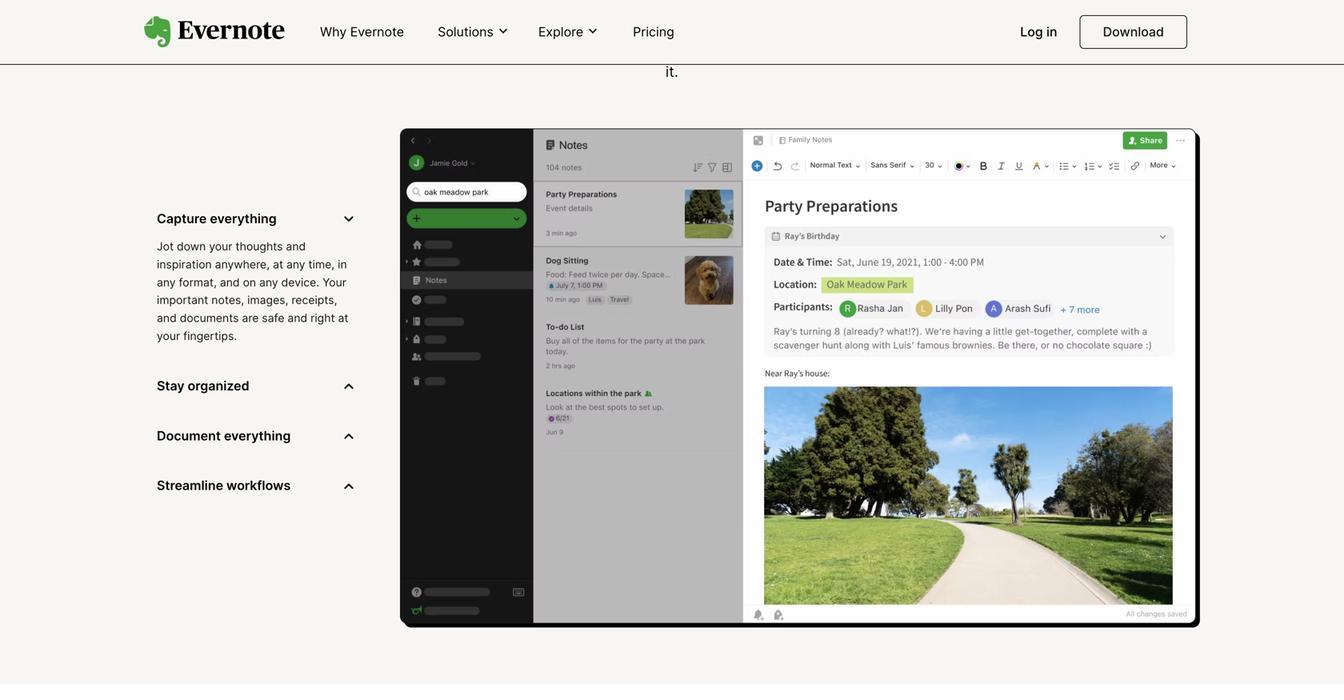 Task type: vqa. For each thing, say whether or not it's contained in the screenshot.
Features
no



Task type: locate. For each thing, give the bounding box(es) containing it.
0 vertical spatial everything
[[586, 17, 660, 35]]

workflows
[[227, 478, 291, 494]]

1 vertical spatial at
[[338, 311, 349, 325]]

at down thoughts
[[273, 258, 283, 271]]

capture everything
[[157, 211, 277, 227]]

any up important
[[157, 276, 176, 289]]

format,
[[179, 276, 217, 289]]

log
[[1021, 24, 1044, 40]]

your
[[209, 240, 233, 253], [157, 329, 180, 343]]

need down it
[[901, 40, 935, 58]]

fingertips.
[[183, 329, 237, 343]]

in right log in the right of the page
[[1047, 24, 1058, 40]]

your down capture everything
[[209, 240, 233, 253]]

need
[[694, 17, 729, 35], [901, 40, 935, 58]]

everything up thoughts
[[210, 211, 277, 227]]

jot down your thoughts and inspiration anywhere, at any time, in any format, and on any device. your important notes, images, receipts, and documents are safe and right at your fingertips.
[[157, 240, 349, 343]]

1 horizontal spatial in
[[1047, 24, 1058, 40]]

stay organized
[[157, 378, 250, 394]]

0 vertical spatial to
[[733, 17, 747, 35]]

everything up workflows
[[224, 428, 291, 444]]

0 horizontal spatial in
[[338, 258, 347, 271]]

any
[[287, 258, 305, 271], [157, 276, 176, 289], [259, 276, 278, 289]]

need up 'find'
[[694, 17, 729, 35]]

organized.
[[814, 17, 887, 35]]

everything for capture everything
[[210, 211, 277, 227]]

in
[[1047, 24, 1058, 40], [338, 258, 347, 271]]

images,
[[247, 294, 289, 307]]

and up notes,
[[220, 276, 240, 289]]

evernote logo image
[[144, 16, 285, 48]]

you
[[520, 17, 545, 35], [665, 17, 690, 35], [757, 40, 782, 58], [871, 40, 896, 58]]

1 vertical spatial everything
[[210, 211, 277, 227]]

and down pricing
[[640, 40, 665, 58]]

1 horizontal spatial your
[[209, 240, 233, 253]]

1 vertical spatial to
[[670, 40, 684, 58]]

pricing
[[633, 24, 675, 40]]

keep
[[751, 17, 785, 35]]

and
[[640, 40, 665, 58], [286, 240, 306, 253], [220, 276, 240, 289], [157, 311, 177, 325], [288, 311, 308, 325]]

your down important
[[157, 329, 180, 343]]

with evernote, you have everything you need to keep life organized. use it for note taking, project planning, and to find what you need, when you need it.
[[409, 17, 935, 81]]

device.
[[281, 276, 320, 289]]

at
[[273, 258, 283, 271], [338, 311, 349, 325]]

0 horizontal spatial need
[[694, 17, 729, 35]]

notes,
[[212, 294, 244, 307]]

life
[[789, 17, 810, 35]]

you down keep
[[757, 40, 782, 58]]

log in
[[1021, 24, 1058, 40]]

1 vertical spatial in
[[338, 258, 347, 271]]

2 vertical spatial everything
[[224, 428, 291, 444]]

right
[[311, 311, 335, 325]]

and up "device."
[[286, 240, 306, 253]]

and down important
[[157, 311, 177, 325]]

in up your
[[338, 258, 347, 271]]

any up images,
[[259, 276, 278, 289]]

document
[[157, 428, 221, 444]]

everything
[[586, 17, 660, 35], [210, 211, 277, 227], [224, 428, 291, 444]]

important
[[157, 294, 208, 307]]

any up "device."
[[287, 258, 305, 271]]

at right right
[[338, 311, 349, 325]]

to up what
[[733, 17, 747, 35]]

1 horizontal spatial to
[[733, 17, 747, 35]]

safe
[[262, 311, 285, 325]]

0 horizontal spatial any
[[157, 276, 176, 289]]

why
[[320, 24, 347, 40]]

evernote,
[[450, 17, 516, 35]]

everything up planning,
[[586, 17, 660, 35]]

stay
[[157, 378, 185, 394]]

project
[[519, 40, 568, 58]]

1 horizontal spatial at
[[338, 311, 349, 325]]

what
[[719, 40, 753, 58]]

you down use
[[871, 40, 896, 58]]

1 vertical spatial your
[[157, 329, 180, 343]]

download
[[1104, 24, 1165, 40]]

to
[[733, 17, 747, 35], [670, 40, 684, 58]]

1 horizontal spatial any
[[259, 276, 278, 289]]

to up it.
[[670, 40, 684, 58]]

everything inside with evernote, you have everything you need to keep life organized. use it for note taking, project planning, and to find what you need, when you need it.
[[586, 17, 660, 35]]

organized
[[188, 378, 250, 394]]

receipts,
[[292, 294, 337, 307]]

for
[[409, 40, 429, 58]]

everything for document everything
[[224, 428, 291, 444]]

explore button
[[534, 23, 604, 41]]

on
[[243, 276, 256, 289]]

1 vertical spatial need
[[901, 40, 935, 58]]

0 horizontal spatial at
[[273, 258, 283, 271]]



Task type: describe. For each thing, give the bounding box(es) containing it.
streamline workflows
[[157, 478, 291, 494]]

anywhere,
[[215, 258, 270, 271]]

why evernote
[[320, 24, 404, 40]]

why evernote link
[[311, 18, 414, 48]]

0 horizontal spatial to
[[670, 40, 684, 58]]

note
[[433, 40, 464, 58]]

your
[[323, 276, 347, 289]]

streamline
[[157, 478, 223, 494]]

with
[[414, 17, 445, 35]]

0 vertical spatial at
[[273, 258, 283, 271]]

0 vertical spatial need
[[694, 17, 729, 35]]

taking,
[[468, 40, 515, 58]]

it.
[[666, 63, 679, 81]]

capture
[[157, 211, 207, 227]]

1 horizontal spatial need
[[901, 40, 935, 58]]

jot
[[157, 240, 174, 253]]

use
[[891, 17, 918, 35]]

log in link
[[1011, 18, 1068, 48]]

and inside with evernote, you have everything you need to keep life organized. use it for note taking, project planning, and to find what you need, when you need it.
[[640, 40, 665, 58]]

explore
[[539, 24, 584, 39]]

pricing link
[[624, 18, 684, 48]]

0 vertical spatial your
[[209, 240, 233, 253]]

right note now image
[[400, 129, 1201, 628]]

you up project
[[520, 17, 545, 35]]

solutions button
[[433, 23, 515, 41]]

you up 'find'
[[665, 17, 690, 35]]

down
[[177, 240, 206, 253]]

0 vertical spatial in
[[1047, 24, 1058, 40]]

document everything
[[157, 428, 291, 444]]

when
[[829, 40, 867, 58]]

documents
[[180, 311, 239, 325]]

and right safe
[[288, 311, 308, 325]]

have
[[549, 17, 582, 35]]

download link
[[1080, 15, 1188, 49]]

evernote
[[350, 24, 404, 40]]

need,
[[786, 40, 825, 58]]

2 horizontal spatial any
[[287, 258, 305, 271]]

are
[[242, 311, 259, 325]]

solutions
[[438, 24, 494, 39]]

inspiration
[[157, 258, 212, 271]]

thoughts
[[236, 240, 283, 253]]

in inside jot down your thoughts and inspiration anywhere, at any time, in any format, and on any device. your important notes, images, receipts, and documents are safe and right at your fingertips.
[[338, 258, 347, 271]]

planning,
[[572, 40, 635, 58]]

0 horizontal spatial your
[[157, 329, 180, 343]]

it
[[922, 17, 931, 35]]

time,
[[309, 258, 335, 271]]

find
[[688, 40, 714, 58]]



